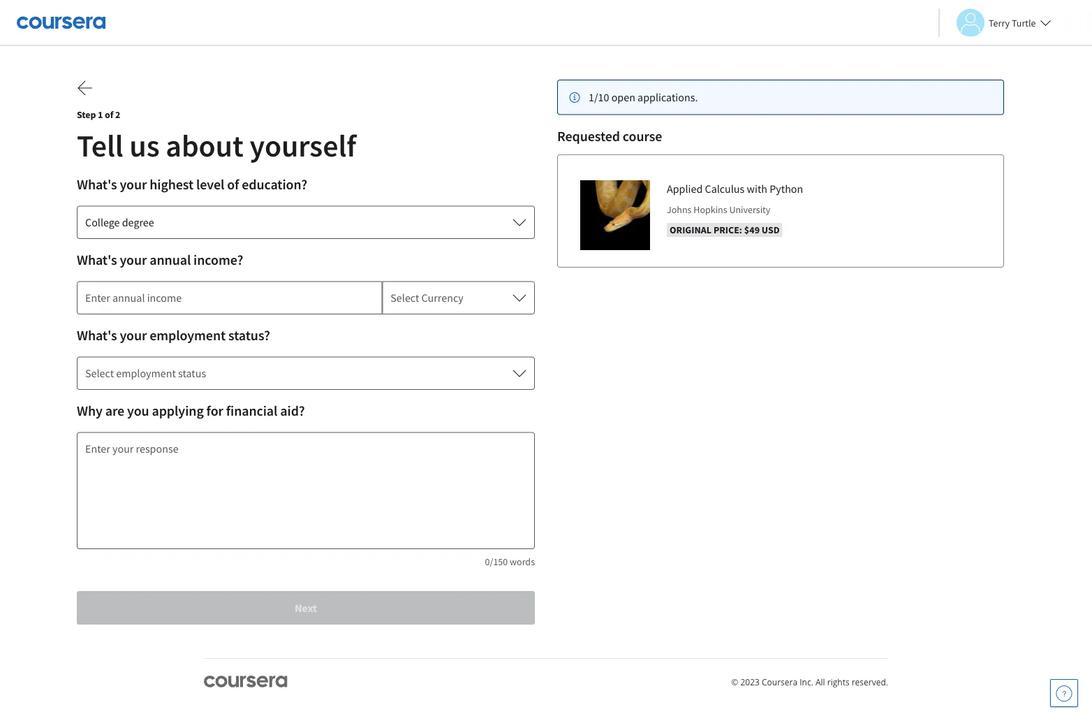 Task type: vqa. For each thing, say whether or not it's contained in the screenshot.
the date: to the right
no



Task type: locate. For each thing, give the bounding box(es) containing it.
requested
[[558, 128, 620, 145]]

income?
[[194, 251, 243, 269]]

johns hopkins university
[[667, 203, 771, 216]]

usd
[[762, 224, 780, 236]]

1 vertical spatial select
[[85, 366, 114, 380]]

select up why
[[85, 366, 114, 380]]

0 vertical spatial select
[[391, 291, 420, 305]]

select
[[391, 291, 420, 305], [85, 366, 114, 380]]

education?
[[242, 176, 308, 193]]

applied calculus with python
[[667, 182, 804, 196]]

employment up you
[[116, 366, 176, 380]]

step
[[77, 108, 96, 121]]

0 horizontal spatial coursera image
[[17, 11, 106, 34]]

0 vertical spatial what's
[[77, 176, 117, 193]]

2 your from the top
[[120, 251, 147, 269]]

for
[[207, 402, 224, 420]]

Why are you applying for financial aid? text field
[[77, 432, 535, 549]]

select employment status
[[85, 366, 206, 380]]

of
[[105, 108, 113, 121], [227, 176, 239, 193]]

reserved.
[[852, 676, 889, 688]]

what's up college
[[77, 176, 117, 193]]

applying
[[152, 402, 204, 420]]

2 vertical spatial what's
[[77, 327, 117, 344]]

0 horizontal spatial select
[[85, 366, 114, 380]]

what's up select employment status
[[77, 327, 117, 344]]

tell
[[77, 126, 123, 165]]

coursera image
[[17, 11, 106, 34], [204, 676, 288, 688]]

university
[[730, 203, 771, 216]]

back image
[[77, 80, 94, 96]]

2 vertical spatial your
[[120, 327, 147, 344]]

your
[[120, 176, 147, 193], [120, 251, 147, 269], [120, 327, 147, 344]]

original price: $49 usd
[[670, 224, 780, 236]]

hopkins
[[694, 203, 728, 216]]

what's down college
[[77, 251, 117, 269]]

2 what's from the top
[[77, 251, 117, 269]]

next
[[295, 601, 317, 615]]

0/150 words
[[485, 556, 535, 568]]

your for highest
[[120, 176, 147, 193]]

0 horizontal spatial of
[[105, 108, 113, 121]]

course
[[623, 128, 663, 145]]

status?
[[229, 327, 270, 344]]

1 horizontal spatial select
[[391, 291, 420, 305]]

terry turtle
[[989, 16, 1037, 29]]

1 vertical spatial employment
[[116, 366, 176, 380]]

©
[[732, 676, 739, 688]]

college degree
[[85, 215, 154, 229]]

select currency
[[391, 291, 464, 305]]

terry
[[989, 16, 1011, 29]]

words
[[510, 556, 535, 568]]

all
[[816, 676, 826, 688]]

your up select employment status
[[120, 327, 147, 344]]

© 2023 coursera inc. all rights reserved.
[[732, 676, 889, 688]]

terry turtle button
[[939, 9, 1052, 37]]

1 horizontal spatial coursera image
[[204, 676, 288, 688]]

status
[[178, 366, 206, 380]]

1 what's from the top
[[77, 176, 117, 193]]

highest
[[150, 176, 194, 193]]

select inside popup button
[[85, 366, 114, 380]]

what's
[[77, 176, 117, 193], [77, 251, 117, 269], [77, 327, 117, 344]]

employment up the "status"
[[150, 327, 226, 344]]

calculus
[[705, 182, 745, 196]]

0 vertical spatial your
[[120, 176, 147, 193]]

employment
[[150, 327, 226, 344], [116, 366, 176, 380]]

1 vertical spatial coursera image
[[204, 676, 288, 688]]

1 your from the top
[[120, 176, 147, 193]]

of right the "1"
[[105, 108, 113, 121]]

help center image
[[1057, 685, 1073, 702]]

1 horizontal spatial of
[[227, 176, 239, 193]]

3 your from the top
[[120, 327, 147, 344]]

why
[[77, 402, 103, 420]]

1 vertical spatial of
[[227, 176, 239, 193]]

3 what's from the top
[[77, 327, 117, 344]]

johns
[[667, 203, 692, 216]]

employment inside popup button
[[116, 366, 176, 380]]

applied calculus with python image
[[581, 180, 651, 250]]

original
[[670, 224, 712, 236]]

0 vertical spatial of
[[105, 108, 113, 121]]

1 vertical spatial your
[[120, 251, 147, 269]]

of right level
[[227, 176, 239, 193]]

with
[[747, 182, 768, 196]]

select inside popup button
[[391, 291, 420, 305]]

select left currency
[[391, 291, 420, 305]]

select employment status button
[[77, 356, 535, 390]]

1 vertical spatial what's
[[77, 251, 117, 269]]

your left annual
[[120, 251, 147, 269]]

2023
[[741, 676, 760, 688]]

your up degree
[[120, 176, 147, 193]]



Task type: describe. For each thing, give the bounding box(es) containing it.
college degree button
[[77, 205, 535, 239]]

python
[[770, 182, 804, 196]]

your for employment
[[120, 327, 147, 344]]

what's for what's your highest level of education?
[[77, 176, 117, 193]]

1/10
[[589, 90, 610, 104]]

what's for what's your employment status?
[[77, 327, 117, 344]]

requested course
[[558, 128, 663, 145]]

what's for what's your annual income?
[[77, 251, 117, 269]]

select currency button
[[382, 281, 535, 314]]

what's your annual income?
[[77, 251, 243, 269]]

$49
[[745, 224, 760, 236]]

what's your highest level of education?
[[77, 176, 308, 193]]

us
[[130, 126, 160, 165]]

open
[[612, 90, 636, 104]]

annual
[[150, 251, 191, 269]]

coursera image inside tell us about yourself main content
[[204, 676, 288, 688]]

0 vertical spatial employment
[[150, 327, 226, 344]]

1/10 open applications.
[[589, 90, 698, 104]]

college
[[85, 215, 120, 229]]

aid?
[[280, 402, 305, 420]]

rights
[[828, 676, 850, 688]]

1/10 open applications. button
[[558, 80, 1005, 115]]

currency
[[422, 291, 464, 305]]

your for annual
[[120, 251, 147, 269]]

applications.
[[638, 90, 698, 104]]

What's your annual income? number field
[[77, 281, 382, 314]]

applied
[[667, 182, 703, 196]]

degree
[[122, 215, 154, 229]]

1
[[98, 108, 103, 121]]

turtle
[[1012, 16, 1037, 29]]

why are you applying for financial aid?
[[77, 402, 305, 420]]

financial
[[226, 402, 278, 420]]

next button
[[77, 591, 535, 625]]

price:
[[714, 224, 743, 236]]

0/150
[[485, 556, 508, 568]]

step 1 of 2 tell us about yourself
[[77, 108, 356, 165]]

inc.
[[800, 676, 814, 688]]

2
[[115, 108, 120, 121]]

level
[[196, 176, 225, 193]]

what's your employment status?
[[77, 327, 270, 344]]

select for select employment status
[[85, 366, 114, 380]]

of inside step 1 of 2 tell us about yourself
[[105, 108, 113, 121]]

tell us about yourself main content
[[0, 46, 1093, 719]]

0 vertical spatial coursera image
[[17, 11, 106, 34]]

select for select currency
[[391, 291, 420, 305]]

about
[[166, 126, 244, 165]]

yourself
[[250, 126, 356, 165]]

coursera
[[762, 676, 798, 688]]

are
[[105, 402, 124, 420]]

you
[[127, 402, 149, 420]]



